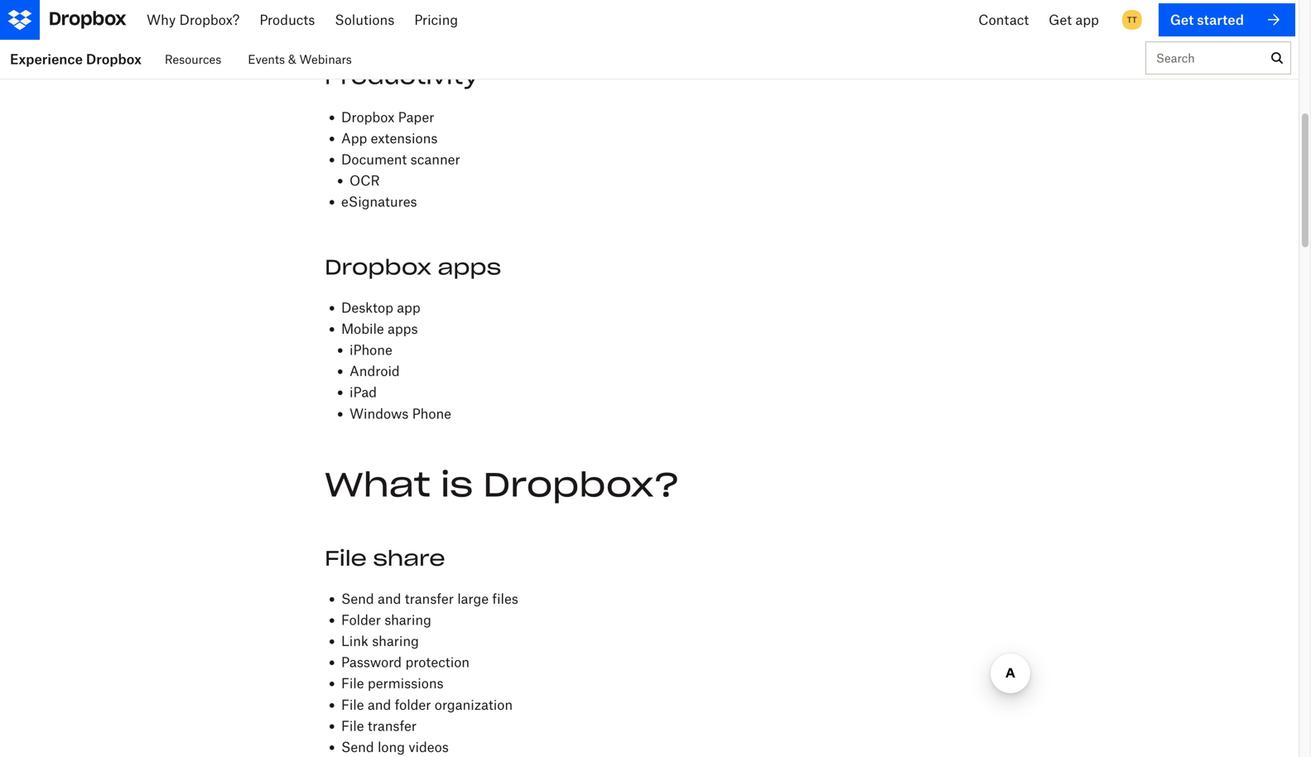 Task type: locate. For each thing, give the bounding box(es) containing it.
1 vertical spatial dropbox?
[[483, 463, 680, 506]]

send down file transfer link
[[341, 739, 374, 755]]

0 horizontal spatial apps
[[388, 320, 418, 337]]

file transfer link
[[341, 718, 417, 734]]

webinars
[[299, 52, 352, 66]]

solutions button
[[340, 0, 426, 40]]

iphone
[[350, 342, 392, 358]]

pricing
[[341, 3, 385, 19], [439, 12, 483, 28]]

contact
[[957, 12, 1007, 28]]

transfer
[[405, 590, 454, 607], [368, 718, 417, 734]]

dropbox paper app extensions document scanner ocr esignatures
[[341, 109, 460, 210]]

app for desktop
[[397, 299, 420, 315]]

folder
[[341, 612, 381, 628]]

2 get from the left
[[1185, 12, 1208, 28]]

1 vertical spatial send
[[341, 739, 374, 755]]

1 vertical spatial sharing
[[372, 633, 419, 649]]

file down password
[[341, 675, 364, 691]]

apps
[[438, 254, 501, 280], [388, 320, 418, 337]]

document scanner link
[[341, 151, 460, 167]]

2 vertical spatial dropbox
[[325, 254, 431, 280]]

0 vertical spatial sharing
[[384, 612, 431, 628]]

pricing for individual plans link
[[341, 3, 508, 19]]

desktop app mobile apps iphone android ipad windows phone
[[341, 299, 451, 421]]

why dropbox? button
[[138, 0, 258, 40]]

iphone link
[[350, 342, 392, 358]]

0 horizontal spatial get
[[1034, 12, 1057, 28]]

link sharing link
[[341, 633, 419, 649]]

0 vertical spatial app
[[1060, 12, 1084, 28]]

send and transfer large files folder sharing link sharing password protection file permissions file and folder organization file transfer send long videos
[[341, 590, 518, 755]]

pricing for pricing
[[439, 12, 483, 28]]

sign in
[[1111, 12, 1155, 28]]

pricing for pricing for individual plans
[[341, 3, 385, 19]]

dropbox inside dropbox paper app extensions document scanner ocr esignatures
[[341, 109, 395, 125]]

app
[[1060, 12, 1084, 28], [397, 299, 420, 315]]

products button
[[258, 0, 340, 40]]

and up file transfer link
[[368, 696, 391, 713]]

0 horizontal spatial app
[[397, 299, 420, 315]]

0 vertical spatial dropbox
[[86, 51, 141, 67]]

1 vertical spatial dropbox
[[341, 109, 395, 125]]

desktop app link
[[341, 299, 420, 315]]

scanner
[[410, 151, 460, 167]]

get left "started"
[[1185, 12, 1208, 28]]

plans
[[474, 3, 508, 19]]

1 vertical spatial apps
[[388, 320, 418, 337]]

dropbox up desktop app link
[[325, 254, 431, 280]]

1 horizontal spatial get
[[1185, 12, 1208, 28]]

get app
[[1034, 12, 1084, 28]]

dropbox up app
[[341, 109, 395, 125]]

None search field
[[1146, 42, 1264, 82]]

file left share on the left bottom of page
[[325, 545, 367, 571]]

send and transfer large files link
[[341, 590, 518, 607]]

file up file transfer link
[[341, 696, 364, 713]]

&
[[288, 52, 296, 66]]

file share link
[[325, 545, 445, 571]]

1 get from the left
[[1034, 12, 1057, 28]]

transfer up long on the left bottom of page
[[368, 718, 417, 734]]

permissions
[[368, 675, 444, 691]]

dropbox?
[[184, 12, 245, 28], [483, 463, 680, 506]]

send long videos link
[[341, 739, 449, 755]]

app inside desktop app mobile apps iphone android ipad windows phone
[[397, 299, 420, 315]]

extensions
[[371, 130, 438, 146]]

1 horizontal spatial dropbox?
[[483, 463, 680, 506]]

file and folder organization link
[[341, 696, 513, 713]]

and up folder sharing link at bottom left
[[378, 590, 401, 607]]

dropbox
[[86, 51, 141, 67], [341, 109, 395, 125], [325, 254, 431, 280]]

contact button
[[944, 0, 1021, 40]]

in
[[1143, 12, 1155, 28]]

organization
[[435, 696, 513, 713]]

0 horizontal spatial dropbox?
[[184, 12, 245, 28]]

1 horizontal spatial app
[[1060, 12, 1084, 28]]

app inside button
[[1060, 12, 1084, 28]]

file
[[325, 545, 367, 571], [341, 675, 364, 691], [341, 696, 364, 713], [341, 718, 364, 734]]

sharing
[[384, 612, 431, 628], [372, 633, 419, 649]]

esignatures
[[341, 194, 417, 210]]

sharing down folder sharing link at bottom left
[[372, 633, 419, 649]]

password protection link
[[341, 654, 470, 670]]

paper
[[398, 109, 434, 125]]

sharing down send and transfer large files link
[[384, 612, 431, 628]]

1 horizontal spatial pricing
[[439, 12, 483, 28]]

solutions
[[353, 12, 413, 28]]

0 vertical spatial dropbox?
[[184, 12, 245, 28]]

app up the mobile apps link
[[397, 299, 420, 315]]

file permissions link
[[341, 675, 444, 691]]

1 send from the top
[[341, 590, 374, 607]]

get inside button
[[1034, 12, 1057, 28]]

desktop
[[341, 299, 393, 315]]

0 vertical spatial send
[[341, 590, 374, 607]]

what is dropbox? link
[[325, 463, 680, 506]]

send
[[341, 590, 374, 607], [341, 739, 374, 755]]

dropbox for dropbox apps
[[325, 254, 431, 280]]

events & webinars link
[[248, 40, 352, 79]]

pricing link
[[426, 0, 496, 40]]

get
[[1034, 12, 1057, 28], [1185, 12, 1208, 28]]

windows phone link
[[350, 405, 451, 421]]

and
[[378, 590, 401, 607], [368, 696, 391, 713]]

get started link
[[1172, 3, 1295, 36]]

0 horizontal spatial pricing
[[341, 3, 385, 19]]

phone
[[412, 405, 451, 421]]

send up folder
[[341, 590, 374, 607]]

why dropbox?
[[152, 12, 245, 28]]

1 vertical spatial and
[[368, 696, 391, 713]]

0 vertical spatial apps
[[438, 254, 501, 280]]

dropbox for dropbox paper app extensions document scanner ocr esignatures
[[341, 109, 395, 125]]

get right contact
[[1034, 12, 1057, 28]]

1 horizontal spatial apps
[[438, 254, 501, 280]]

for
[[389, 3, 406, 19]]

dropbox? inside the why dropbox? button
[[184, 12, 245, 28]]

windows
[[350, 405, 409, 421]]

transfer left the 'large'
[[405, 590, 454, 607]]

app for get
[[1060, 12, 1084, 28]]

folder
[[395, 696, 431, 713]]

app left sign
[[1060, 12, 1084, 28]]

events
[[248, 52, 285, 66]]

1 vertical spatial app
[[397, 299, 420, 315]]

dropbox right experience
[[86, 51, 141, 67]]

link
[[341, 633, 368, 649]]



Task type: vqa. For each thing, say whether or not it's contained in the screenshot.
iPhone link
yes



Task type: describe. For each thing, give the bounding box(es) containing it.
apps inside desktop app mobile apps iphone android ipad windows phone
[[388, 320, 418, 337]]

dropbox apps
[[325, 254, 501, 280]]

long
[[378, 739, 405, 755]]

events & webinars
[[248, 52, 352, 66]]

why
[[152, 12, 181, 28]]

android
[[350, 363, 400, 379]]

videos
[[409, 739, 449, 755]]

resources
[[165, 52, 221, 66]]

ocr link
[[350, 172, 380, 189]]

share
[[373, 545, 445, 571]]

protection
[[405, 654, 470, 670]]

search
[[1156, 51, 1195, 65]]

folder sharing link
[[341, 612, 431, 628]]

get for get started
[[1185, 12, 1208, 28]]

ipad link
[[350, 384, 377, 400]]

app extensions link
[[341, 130, 438, 146]]

sign
[[1111, 12, 1140, 28]]

ipad
[[350, 384, 377, 400]]

1 vertical spatial transfer
[[368, 718, 417, 734]]

files
[[492, 590, 518, 607]]

productivity link
[[325, 63, 479, 90]]

0 vertical spatial and
[[378, 590, 401, 607]]

2 send from the top
[[341, 739, 374, 755]]

app
[[341, 130, 367, 146]]

large
[[457, 590, 489, 607]]

sign in link
[[1111, 3, 1155, 36]]

get started
[[1185, 12, 1257, 28]]

dropbox paper link
[[341, 109, 434, 125]]

0 vertical spatial transfer
[[405, 590, 454, 607]]

pricing for individual plans
[[341, 3, 508, 19]]

get for get app
[[1034, 12, 1057, 28]]

password
[[341, 654, 402, 670]]

android link
[[350, 363, 400, 379]]

get app button
[[1021, 0, 1097, 40]]

ocr
[[350, 172, 380, 189]]

experience dropbox link
[[0, 40, 151, 79]]

document
[[341, 151, 407, 167]]

products
[[271, 12, 327, 28]]

esignatures link
[[341, 194, 417, 210]]

search image
[[1271, 52, 1283, 64]]

experience dropbox
[[10, 51, 141, 67]]

what
[[325, 463, 431, 506]]

productivity
[[325, 63, 479, 90]]

individual
[[410, 3, 471, 19]]

mobile
[[341, 320, 384, 337]]

started
[[1212, 12, 1257, 28]]

is
[[441, 463, 473, 506]]

mobile apps link
[[341, 320, 418, 337]]

experience
[[10, 51, 83, 67]]

file up send long videos link
[[341, 718, 364, 734]]

file share
[[325, 545, 445, 571]]

resources link
[[165, 40, 221, 79]]

what is dropbox?
[[325, 463, 680, 506]]



